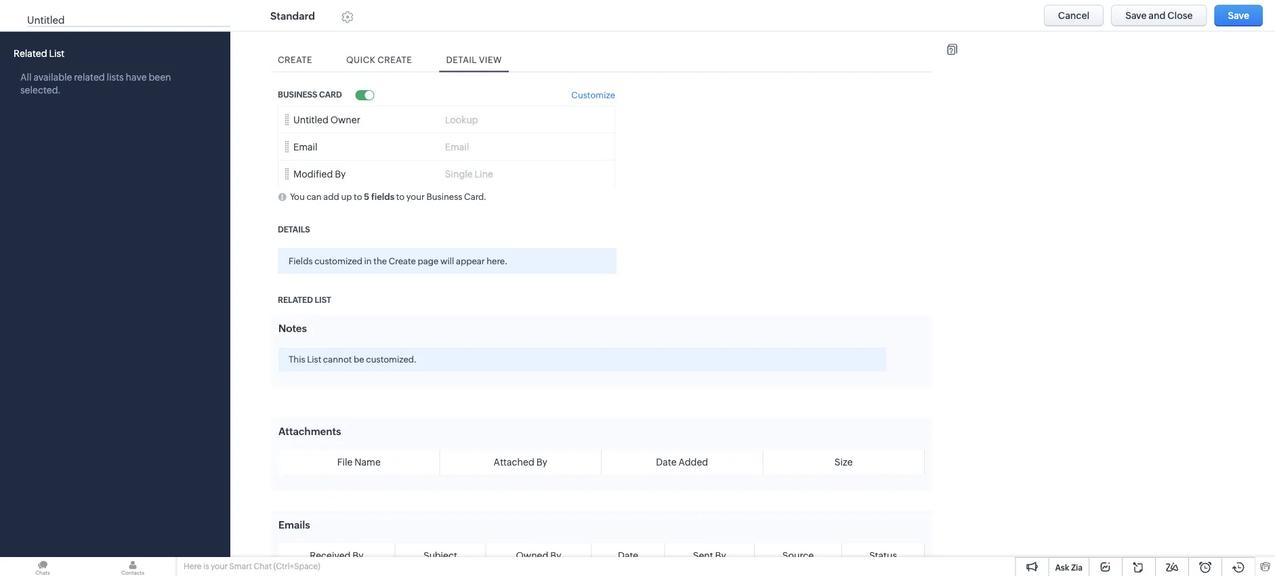 Task type: describe. For each thing, give the bounding box(es) containing it.
by for attached by
[[537, 457, 548, 467]]

line
[[475, 168, 493, 179]]

1 horizontal spatial related list
[[278, 295, 331, 304]]

size
[[835, 457, 853, 467]]

1 email from the left
[[293, 141, 318, 152]]

by for modified by
[[335, 168, 346, 179]]

0 horizontal spatial related
[[14, 48, 47, 59]]

fields
[[371, 191, 395, 202]]

cannot
[[323, 354, 352, 364]]

enter
[[27, 4, 57, 15]]

attached
[[494, 457, 535, 467]]

modified by
[[293, 168, 346, 179]]

zia
[[1072, 563, 1083, 572]]

have
[[126, 72, 147, 83]]

create link
[[271, 48, 319, 72]]

2 email from the left
[[445, 141, 469, 152]]

chat
[[254, 562, 272, 571]]

received by
[[310, 550, 364, 561]]

card.
[[464, 191, 487, 202]]

single
[[445, 168, 473, 179]]

1 vertical spatial your
[[211, 562, 228, 571]]

0 vertical spatial business
[[278, 90, 317, 99]]

add
[[324, 191, 339, 202]]

detail view
[[446, 55, 502, 65]]

(ctrl+space)
[[274, 562, 320, 571]]

customized
[[315, 256, 363, 266]]

is
[[203, 562, 209, 571]]

added
[[679, 457, 708, 467]]

5
[[364, 191, 369, 202]]

can
[[307, 191, 322, 202]]

module
[[59, 4, 99, 15]]

name inside enter module name untitled
[[100, 4, 127, 15]]

status
[[870, 550, 897, 561]]

view
[[479, 55, 502, 65]]

the
[[374, 256, 387, 266]]

1 vertical spatial list
[[315, 295, 331, 304]]

emails
[[279, 518, 310, 530]]

2 vertical spatial list
[[307, 354, 321, 364]]

business card
[[278, 90, 342, 99]]

date for date added
[[656, 457, 677, 467]]

detail view link
[[439, 48, 509, 72]]

customized.
[[366, 354, 417, 364]]

detail
[[446, 55, 477, 65]]

lists
[[107, 72, 124, 83]]

create up business card
[[278, 55, 312, 65]]

all
[[20, 72, 32, 83]]

1 vertical spatial name
[[355, 457, 381, 467]]

file name
[[337, 457, 381, 467]]

page
[[418, 256, 439, 266]]

selected.
[[20, 85, 61, 96]]

1 horizontal spatial your
[[407, 191, 425, 202]]

quick create
[[346, 55, 412, 65]]

source
[[783, 550, 814, 561]]

owner
[[331, 114, 361, 125]]

single line
[[445, 168, 493, 179]]

available
[[33, 72, 72, 83]]



Task type: locate. For each thing, give the bounding box(es) containing it.
by for sent by
[[715, 550, 726, 561]]

lookup
[[445, 114, 478, 125]]

0 horizontal spatial your
[[211, 562, 228, 571]]

create
[[278, 55, 312, 65], [378, 55, 412, 65], [389, 256, 416, 266]]

by right attached
[[537, 457, 548, 467]]

up
[[341, 191, 352, 202]]

ask
[[1056, 563, 1070, 572]]

related up notes
[[278, 295, 313, 304]]

0 vertical spatial name
[[100, 4, 127, 15]]

owned
[[516, 550, 549, 561]]

your
[[407, 191, 425, 202], [211, 562, 228, 571]]

list down customized
[[315, 295, 331, 304]]

1 horizontal spatial name
[[355, 457, 381, 467]]

details
[[278, 225, 310, 234]]

by up up at the left
[[335, 168, 346, 179]]

this list cannot be customized.
[[289, 354, 417, 364]]

by for owned by
[[550, 550, 562, 561]]

date added
[[656, 457, 708, 467]]

here.
[[487, 256, 508, 266]]

1 vertical spatial related
[[278, 295, 313, 304]]

1 horizontal spatial business
[[427, 191, 463, 202]]

1 horizontal spatial to
[[396, 191, 405, 202]]

enter module name untitled
[[27, 4, 127, 26]]

been
[[149, 72, 171, 83]]

standard
[[270, 10, 315, 22]]

0 vertical spatial related list
[[14, 48, 64, 59]]

0 horizontal spatial date
[[618, 550, 639, 561]]

to left 5
[[354, 191, 362, 202]]

to right fields
[[396, 191, 405, 202]]

name
[[100, 4, 127, 15], [355, 457, 381, 467]]

untitled owner
[[293, 114, 361, 125]]

all available related lists have been selected.
[[20, 72, 171, 96]]

subject
[[424, 550, 457, 561]]

quick create link
[[340, 48, 419, 72]]

you can add up to 5 fields to your business card.
[[290, 191, 487, 202]]

list
[[49, 48, 64, 59], [315, 295, 331, 304], [307, 354, 321, 364]]

sent by
[[693, 550, 726, 561]]

0 vertical spatial related
[[14, 48, 47, 59]]

fields
[[289, 256, 313, 266]]

business
[[278, 90, 317, 99], [427, 191, 463, 202]]

in
[[364, 256, 372, 266]]

1 vertical spatial date
[[618, 550, 639, 561]]

to
[[354, 191, 362, 202], [396, 191, 405, 202]]

related
[[74, 72, 105, 83]]

email
[[293, 141, 318, 152], [445, 141, 469, 152]]

0 horizontal spatial related list
[[14, 48, 64, 59]]

1 horizontal spatial email
[[445, 141, 469, 152]]

customize
[[572, 90, 615, 100]]

1 vertical spatial business
[[427, 191, 463, 202]]

0 horizontal spatial business
[[278, 90, 317, 99]]

your right is
[[211, 562, 228, 571]]

by right owned
[[550, 550, 562, 561]]

0 horizontal spatial to
[[354, 191, 362, 202]]

this
[[289, 354, 305, 364]]

notes
[[279, 322, 307, 334]]

your right fields
[[407, 191, 425, 202]]

untitled
[[27, 14, 65, 26], [293, 114, 329, 125]]

0 vertical spatial your
[[407, 191, 425, 202]]

1 horizontal spatial related
[[278, 295, 313, 304]]

1 vertical spatial related list
[[278, 295, 331, 304]]

create right quick
[[378, 55, 412, 65]]

1 horizontal spatial date
[[656, 457, 677, 467]]

quick
[[346, 55, 376, 65]]

date
[[656, 457, 677, 467], [618, 550, 639, 561]]

untitled inside enter module name untitled
[[27, 14, 65, 26]]

None button
[[1044, 5, 1104, 26], [1112, 5, 1208, 26], [1215, 5, 1263, 26], [1044, 5, 1104, 26], [1112, 5, 1208, 26], [1215, 5, 1263, 26]]

related list up notes
[[278, 295, 331, 304]]

untitled up available on the left top of the page
[[27, 14, 65, 26]]

file
[[337, 457, 353, 467]]

by right "received"
[[353, 550, 364, 561]]

be
[[354, 354, 364, 364]]

fields customized in the create page will appear here.
[[289, 256, 508, 266]]

name right "module"
[[100, 4, 127, 15]]

0 vertical spatial date
[[656, 457, 677, 467]]

modified
[[293, 168, 333, 179]]

here
[[184, 562, 202, 571]]

card
[[319, 90, 342, 99]]

untitled down business card
[[293, 114, 329, 125]]

by right sent
[[715, 550, 726, 561]]

date for date
[[618, 550, 639, 561]]

here is your smart chat (ctrl+space)
[[184, 562, 320, 571]]

list up available on the left top of the page
[[49, 48, 64, 59]]

by
[[335, 168, 346, 179], [537, 457, 548, 467], [353, 550, 364, 561], [550, 550, 562, 561], [715, 550, 726, 561]]

will
[[441, 256, 454, 266]]

name right file
[[355, 457, 381, 467]]

owned by
[[516, 550, 562, 561]]

1 to from the left
[[354, 191, 362, 202]]

0 vertical spatial list
[[49, 48, 64, 59]]

2 to from the left
[[396, 191, 405, 202]]

contacts image
[[90, 557, 176, 576]]

attached by
[[494, 457, 548, 467]]

create right the
[[389, 256, 416, 266]]

sent
[[693, 550, 713, 561]]

email up modified
[[293, 141, 318, 152]]

related list
[[14, 48, 64, 59], [278, 295, 331, 304]]

chats image
[[0, 557, 85, 576]]

received
[[310, 550, 351, 561]]

0 vertical spatial untitled
[[27, 14, 65, 26]]

ask zia
[[1056, 563, 1083, 572]]

business down single
[[427, 191, 463, 202]]

0 horizontal spatial untitled
[[27, 14, 65, 26]]

email up single
[[445, 141, 469, 152]]

list right this in the bottom of the page
[[307, 354, 321, 364]]

appear
[[456, 256, 485, 266]]

business left card at the left top
[[278, 90, 317, 99]]

smart
[[229, 562, 252, 571]]

0 horizontal spatial name
[[100, 4, 127, 15]]

related
[[14, 48, 47, 59], [278, 295, 313, 304]]

related list up all
[[14, 48, 64, 59]]

related up all
[[14, 48, 47, 59]]

attachments
[[279, 425, 341, 437]]

1 vertical spatial untitled
[[293, 114, 329, 125]]

you
[[290, 191, 305, 202]]

1 horizontal spatial untitled
[[293, 114, 329, 125]]

0 horizontal spatial email
[[293, 141, 318, 152]]

by for received by
[[353, 550, 364, 561]]



Task type: vqa. For each thing, say whether or not it's contained in the screenshot.
ninth "5555"
no



